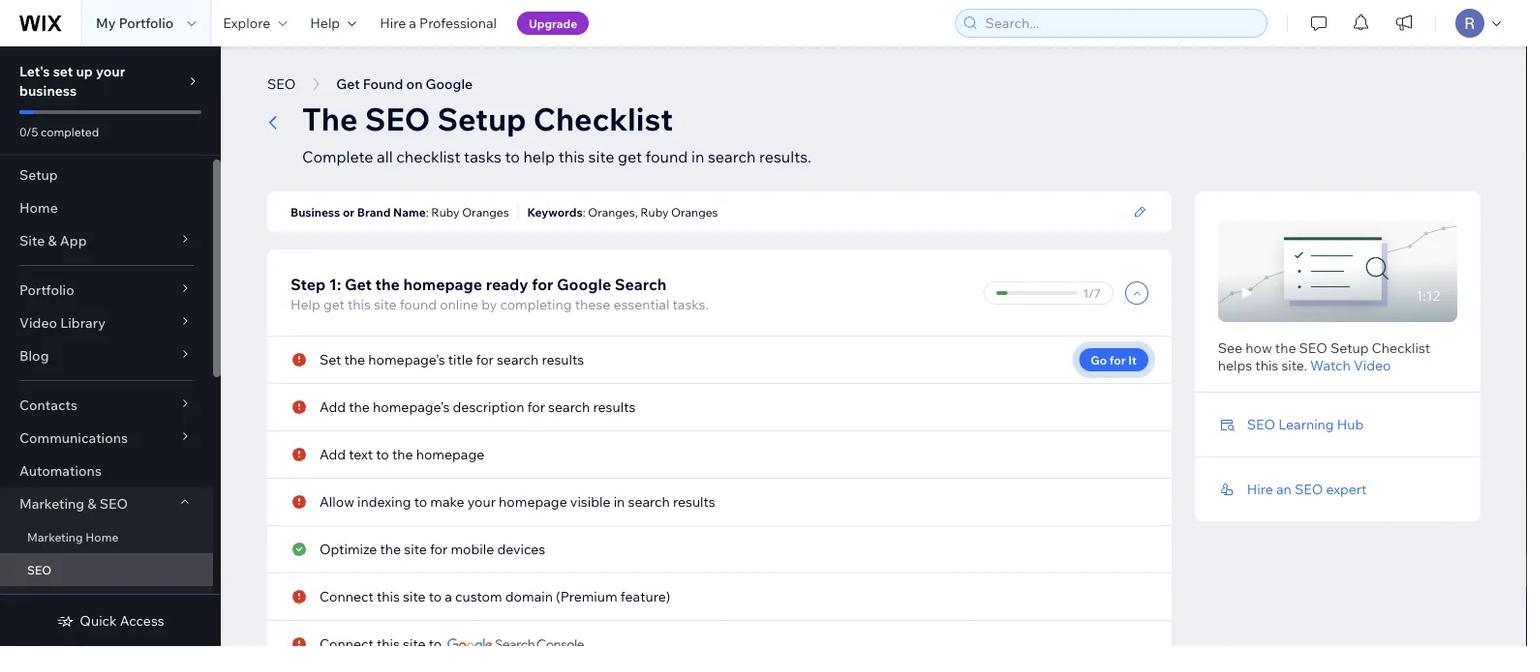 Task type: describe. For each thing, give the bounding box(es) containing it.
name
[[393, 205, 426, 219]]

contacts button
[[0, 389, 213, 422]]

1 oranges from the left
[[462, 205, 509, 219]]

google inside 'step 1: get the homepage ready for google search help get this site found online by completing these essential tasks.'
[[557, 275, 611, 294]]

complete
[[302, 147, 373, 167]]

helps
[[1218, 357, 1252, 374]]

marketing for marketing home
[[27, 530, 83, 545]]

marketing for marketing & seo
[[19, 496, 84, 513]]

tasks.
[[673, 296, 709, 313]]

expert
[[1326, 481, 1367, 498]]

marketing & seo
[[19, 496, 128, 513]]

1 horizontal spatial home
[[85, 530, 119, 545]]

setup link
[[0, 159, 213, 192]]

this inside 'step 1: get the homepage ready for google search help get this site found online by completing these essential tasks.'
[[348, 296, 371, 313]]

seo left learning
[[1247, 416, 1275, 433]]

results.
[[759, 147, 812, 167]]

1:
[[329, 275, 341, 294]]

get found on google button
[[327, 70, 482, 99]]

results for set the homepage's title for search results
[[542, 352, 584, 368]]

checklist inside see how the seo setup checklist helps this site.
[[1372, 340, 1430, 357]]

help
[[523, 147, 555, 167]]

tasks
[[464, 147, 502, 167]]

add for add the homepage's description for search results
[[320, 399, 346, 416]]

the inside 'step 1: get the homepage ready for google search help get this site found online by completing these essential tasks.'
[[375, 275, 400, 294]]

homepage's for description
[[373, 399, 450, 416]]

an
[[1276, 481, 1292, 498]]

or
[[343, 205, 355, 219]]

optimize the site for mobile devices
[[320, 541, 545, 558]]

keywords : oranges, ruby oranges
[[527, 205, 718, 219]]

to inside the seo setup checklist complete all checklist tasks to help this site get found in search results.
[[505, 147, 520, 167]]

checklist inside the seo setup checklist complete all checklist tasks to help this site get found in search results.
[[533, 99, 673, 138]]

seo down marketing home
[[27, 563, 52, 578]]

oranges,
[[588, 205, 638, 219]]

site down indexing
[[404, 541, 427, 558]]

text
[[349, 446, 373, 463]]

homepage's for title
[[368, 352, 445, 368]]

0/5
[[19, 124, 38, 139]]

setup inside see how the seo setup checklist helps this site.
[[1331, 340, 1369, 357]]

the inside see how the seo setup checklist helps this site.
[[1275, 340, 1296, 357]]

home link
[[0, 192, 213, 225]]

watch
[[1310, 357, 1351, 374]]

(premium
[[556, 589, 618, 606]]

up
[[76, 63, 93, 80]]

custom
[[455, 589, 502, 606]]

seo link
[[0, 554, 213, 587]]

these
[[575, 296, 610, 313]]

add text to the homepage
[[320, 446, 484, 463]]

business or brand name : ruby oranges
[[291, 205, 509, 219]]

quick access
[[80, 613, 164, 630]]

let's set up your business
[[19, 63, 125, 99]]

my portfolio
[[96, 15, 174, 31]]

add the homepage's description for search results
[[320, 399, 636, 416]]

upgrade
[[529, 16, 577, 31]]

your inside 'let's set up your business'
[[96, 63, 125, 80]]

for right the description
[[527, 399, 545, 416]]

blog button
[[0, 340, 213, 373]]

the up text
[[349, 399, 370, 416]]

1 vertical spatial video
[[1354, 357, 1391, 374]]

results for add the homepage's description for search results
[[593, 399, 636, 416]]

automations link
[[0, 455, 213, 488]]

automations
[[19, 463, 102, 480]]

search up the description
[[497, 352, 539, 368]]

get inside 'step 1: get the homepage ready for google search help get this site found online by completing these essential tasks.'
[[345, 275, 372, 294]]

the seo setup checklist complete all checklist tasks to help this site get found in search results.
[[302, 99, 812, 167]]

video library
[[19, 315, 105, 332]]

description
[[453, 399, 524, 416]]

allow indexing to make your homepage visible in search results button
[[320, 494, 715, 511]]

watch video link
[[1310, 357, 1391, 375]]

set the homepage's title for search results
[[320, 352, 584, 368]]

help button
[[299, 0, 368, 46]]

seo learning hub
[[1247, 416, 1364, 433]]

marketing home
[[27, 530, 119, 545]]

site
[[19, 232, 45, 249]]

this inside the seo setup checklist complete all checklist tasks to help this site get found in search results.
[[558, 147, 585, 167]]

the right the "set"
[[344, 352, 365, 368]]

the right text
[[392, 446, 413, 463]]

seo inside the seo setup checklist complete all checklist tasks to help this site get found in search results.
[[365, 99, 430, 138]]

by
[[482, 296, 497, 313]]

site & app button
[[0, 225, 213, 258]]

found for the
[[400, 296, 437, 313]]

results inside allow indexing to make your homepage visible in search results dropdown button
[[673, 494, 715, 511]]

completed
[[41, 124, 99, 139]]

my
[[96, 15, 116, 31]]

app
[[60, 232, 87, 249]]

checklist
[[396, 147, 460, 167]]

get inside the seo setup checklist complete all checklist tasks to help this site get found in search results.
[[618, 147, 642, 167]]

set
[[53, 63, 73, 80]]

set the homepage's title for search results button
[[320, 352, 584, 369]]

all
[[377, 147, 393, 167]]

in inside the seo setup checklist complete all checklist tasks to help this site get found in search results.
[[691, 147, 704, 167]]

1:12
[[1416, 288, 1440, 305]]

contacts
[[19, 397, 77, 414]]

sidebar element
[[0, 46, 221, 648]]

get found on google
[[336, 76, 473, 92]]

it
[[1128, 353, 1137, 368]]

blog
[[19, 348, 49, 365]]

feature)
[[621, 589, 670, 606]]

completing
[[500, 296, 572, 313]]

search right the description
[[548, 399, 590, 416]]

visible
[[570, 494, 611, 511]]

1 : from the left
[[426, 205, 429, 219]]

seo right an
[[1295, 481, 1323, 498]]

quick access button
[[56, 613, 164, 630]]

add for add text to the homepage
[[320, 446, 346, 463]]

see how the seo setup checklist helps this site.
[[1218, 340, 1430, 374]]

seo inside button
[[267, 76, 296, 92]]

a inside connect this site to a custom domain (premium feature) dropdown button
[[445, 589, 452, 606]]

ic google image
[[447, 636, 584, 648]]

professional
[[419, 15, 497, 31]]

the
[[302, 99, 358, 138]]

let's
[[19, 63, 50, 80]]

optimize the site for mobile devices button
[[320, 541, 545, 559]]

the right 'optimize'
[[380, 541, 401, 558]]

watch video
[[1310, 357, 1391, 374]]

get inside button
[[336, 76, 360, 92]]

optimize
[[320, 541, 377, 558]]



Task type: locate. For each thing, give the bounding box(es) containing it.
homepage inside 'step 1: get the homepage ready for google search help get this site found online by completing these essential tasks.'
[[403, 275, 482, 294]]

1 add from the top
[[320, 399, 346, 416]]

your inside dropdown button
[[468, 494, 496, 511]]

search
[[615, 275, 667, 294]]

0 vertical spatial a
[[409, 15, 416, 31]]

the up the site.
[[1275, 340, 1296, 357]]

1 vertical spatial marketing
[[27, 530, 83, 545]]

oranges down tasks
[[462, 205, 509, 219]]

this inside dropdown button
[[377, 589, 400, 606]]

a left professional
[[409, 15, 416, 31]]

found inside the seo setup checklist complete all checklist tasks to help this site get found in search results.
[[646, 147, 688, 167]]

the right 1:
[[375, 275, 400, 294]]

0 horizontal spatial portfolio
[[19, 282, 74, 299]]

0 vertical spatial home
[[19, 199, 58, 216]]

results inside set the homepage's title for search results dropdown button
[[542, 352, 584, 368]]

communications
[[19, 430, 128, 447]]

access
[[120, 613, 164, 630]]

setup down 0/5
[[19, 167, 58, 184]]

help right explore
[[310, 15, 340, 31]]

2 vertical spatial setup
[[1331, 340, 1369, 357]]

Search... field
[[980, 10, 1261, 37]]

results
[[542, 352, 584, 368], [593, 399, 636, 416], [673, 494, 715, 511]]

homepage's up add text to the homepage
[[373, 399, 450, 416]]

2 ruby from the left
[[640, 205, 669, 219]]

1 horizontal spatial a
[[445, 589, 452, 606]]

search right visible
[[628, 494, 670, 511]]

search
[[708, 147, 756, 167], [497, 352, 539, 368], [548, 399, 590, 416], [628, 494, 670, 511]]

online
[[440, 296, 478, 313]]

get down 1:
[[323, 296, 345, 313]]

checklist
[[533, 99, 673, 138], [1372, 340, 1430, 357]]

on
[[406, 76, 423, 92]]

1 vertical spatial a
[[445, 589, 452, 606]]

1 horizontal spatial portfolio
[[119, 15, 174, 31]]

title
[[448, 352, 473, 368]]

add down the "set"
[[320, 399, 346, 416]]

found left online
[[400, 296, 437, 313]]

video library button
[[0, 307, 213, 340]]

0 vertical spatial in
[[691, 147, 704, 167]]

portfolio right my
[[119, 15, 174, 31]]

found for checklist
[[646, 147, 688, 167]]

1 vertical spatial homepage
[[416, 446, 484, 463]]

0 vertical spatial results
[[542, 352, 584, 368]]

this down the how
[[1255, 357, 1279, 374]]

business
[[19, 82, 77, 99]]

upgrade button
[[517, 12, 589, 35]]

google up these
[[557, 275, 611, 294]]

seo inside see how the seo setup checklist helps this site.
[[1299, 340, 1328, 357]]

this inside see how the seo setup checklist helps this site.
[[1255, 357, 1279, 374]]

0 vertical spatial portfolio
[[119, 15, 174, 31]]

to right text
[[376, 446, 389, 463]]

for right title
[[476, 352, 494, 368]]

site up oranges,
[[588, 147, 614, 167]]

0 vertical spatial setup
[[437, 99, 526, 138]]

this right help
[[558, 147, 585, 167]]

0 horizontal spatial results
[[542, 352, 584, 368]]

1 vertical spatial portfolio
[[19, 282, 74, 299]]

to left the make
[[414, 494, 427, 511]]

1 vertical spatial home
[[85, 530, 119, 545]]

hire
[[380, 15, 406, 31], [1247, 481, 1273, 498]]

allow indexing to make your homepage visible in search results
[[320, 494, 715, 511]]

marketing down automations
[[19, 496, 84, 513]]

site inside the seo setup checklist complete all checklist tasks to help this site get found in search results.
[[588, 147, 614, 167]]

homepage up devices
[[499, 494, 567, 511]]

essential
[[613, 296, 670, 313]]

setup up watch video
[[1331, 340, 1369, 357]]

1 vertical spatial &
[[87, 496, 96, 513]]

& inside popup button
[[87, 496, 96, 513]]

google right on
[[426, 76, 473, 92]]

for inside 'step 1: get the homepage ready for google search help get this site found online by completing these essential tasks.'
[[532, 275, 553, 294]]

home up seo link
[[85, 530, 119, 545]]

portfolio button
[[0, 274, 213, 307]]

communications button
[[0, 422, 213, 455]]

: right brand
[[426, 205, 429, 219]]

0 vertical spatial get
[[618, 147, 642, 167]]

seo down automations link
[[99, 496, 128, 513]]

for up completing
[[532, 275, 553, 294]]

hire left an
[[1247, 481, 1273, 498]]

go for it button
[[1079, 349, 1148, 372]]

0 horizontal spatial :
[[426, 205, 429, 219]]

to left custom
[[429, 589, 442, 606]]

:
[[426, 205, 429, 219], [583, 205, 585, 219]]

0 horizontal spatial ruby
[[431, 205, 459, 219]]

2 oranges from the left
[[671, 205, 718, 219]]

& right site
[[48, 232, 57, 249]]

0 horizontal spatial google
[[426, 76, 473, 92]]

site.
[[1282, 357, 1307, 374]]

in inside dropdown button
[[614, 494, 625, 511]]

for left mobile
[[430, 541, 448, 558]]

a left custom
[[445, 589, 452, 606]]

add the homepage's description for search results button
[[320, 399, 636, 416]]

marketing inside popup button
[[19, 496, 84, 513]]

step
[[291, 275, 326, 294]]

your right the make
[[468, 494, 496, 511]]

to left help
[[505, 147, 520, 167]]

0 horizontal spatial home
[[19, 199, 58, 216]]

hire for hire an seo expert
[[1247, 481, 1273, 498]]

explore
[[223, 15, 270, 31]]

video up blog
[[19, 315, 57, 332]]

0 vertical spatial checklist
[[533, 99, 673, 138]]

for left it
[[1110, 353, 1126, 368]]

1 vertical spatial homepage's
[[373, 399, 450, 416]]

learning
[[1279, 416, 1334, 433]]

checklist up watch video
[[1372, 340, 1430, 357]]

2 add from the top
[[320, 446, 346, 463]]

site down optimize the site for mobile devices dropdown button
[[403, 589, 426, 606]]

seo down get found on google button
[[365, 99, 430, 138]]

1 vertical spatial add
[[320, 446, 346, 463]]

0 horizontal spatial a
[[409, 15, 416, 31]]

get inside 'step 1: get the homepage ready for google search help get this site found online by completing these essential tasks.'
[[323, 296, 345, 313]]

seo inside popup button
[[99, 496, 128, 513]]

search left results.
[[708, 147, 756, 167]]

0 horizontal spatial oranges
[[462, 205, 509, 219]]

ruby right name
[[431, 205, 459, 219]]

0 horizontal spatial &
[[48, 232, 57, 249]]

1 horizontal spatial get
[[618, 147, 642, 167]]

setup
[[437, 99, 526, 138], [19, 167, 58, 184], [1331, 340, 1369, 357]]

1 horizontal spatial &
[[87, 496, 96, 513]]

0 vertical spatial get
[[336, 76, 360, 92]]

1 vertical spatial get
[[345, 275, 372, 294]]

quick
[[80, 613, 117, 630]]

indexing
[[357, 494, 411, 511]]

add text to the homepage button
[[320, 446, 484, 464]]

1 horizontal spatial in
[[691, 147, 704, 167]]

0 vertical spatial homepage
[[403, 275, 482, 294]]

connect
[[320, 589, 374, 606]]

hire for hire a professional
[[380, 15, 406, 31]]

get left found
[[336, 76, 360, 92]]

video inside dropdown button
[[19, 315, 57, 332]]

found inside 'step 1: get the homepage ready for google search help get this site found online by completing these essential tasks.'
[[400, 296, 437, 313]]

1 horizontal spatial video
[[1354, 357, 1391, 374]]

get right 1:
[[345, 275, 372, 294]]

0 horizontal spatial your
[[96, 63, 125, 80]]

0 vertical spatial hire
[[380, 15, 406, 31]]

marketing down marketing & seo
[[27, 530, 83, 545]]

1 horizontal spatial hire
[[1247, 481, 1273, 498]]

1 horizontal spatial found
[[646, 147, 688, 167]]

home up site
[[19, 199, 58, 216]]

setup inside the seo setup checklist complete all checklist tasks to help this site get found in search results.
[[437, 99, 526, 138]]

a inside hire a professional link
[[409, 15, 416, 31]]

results inside add the homepage's description for search results dropdown button
[[593, 399, 636, 416]]

help inside 'step 1: get the homepage ready for google search help get this site found online by completing these essential tasks.'
[[291, 296, 320, 313]]

0 vertical spatial homepage's
[[368, 352, 445, 368]]

ruby
[[431, 205, 459, 219], [640, 205, 669, 219]]

1 vertical spatial help
[[291, 296, 320, 313]]

your right up
[[96, 63, 125, 80]]

0 vertical spatial found
[[646, 147, 688, 167]]

search inside the seo setup checklist complete all checklist tasks to help this site get found in search results.
[[708, 147, 756, 167]]

in
[[691, 147, 704, 167], [614, 494, 625, 511]]

your
[[96, 63, 125, 80], [468, 494, 496, 511]]

devices
[[497, 541, 545, 558]]

2 vertical spatial homepage
[[499, 494, 567, 511]]

2 : from the left
[[583, 205, 585, 219]]

how
[[1246, 340, 1272, 357]]

1 vertical spatial checklist
[[1372, 340, 1430, 357]]

video
[[19, 315, 57, 332], [1354, 357, 1391, 374]]

1 horizontal spatial results
[[593, 399, 636, 416]]

connect this site to a custom domain (premium feature) button
[[320, 589, 670, 606]]

add inside add text to the homepage dropdown button
[[320, 446, 346, 463]]

1 horizontal spatial ruby
[[640, 205, 669, 219]]

marketing home link
[[0, 521, 213, 554]]

go
[[1091, 353, 1107, 368]]

hire an seo expert
[[1247, 481, 1367, 498]]

0 vertical spatial marketing
[[19, 496, 84, 513]]

1 vertical spatial your
[[468, 494, 496, 511]]

hire right help button
[[380, 15, 406, 31]]

google inside button
[[426, 76, 473, 92]]

0 vertical spatial &
[[48, 232, 57, 249]]

1 horizontal spatial your
[[468, 494, 496, 511]]

0 horizontal spatial in
[[614, 494, 625, 511]]

step 1: get the homepage ready for google search help get this site found online by completing these essential tasks.
[[291, 275, 709, 313]]

in right visible
[[614, 494, 625, 511]]

0 vertical spatial google
[[426, 76, 473, 92]]

hire an seo expert link
[[1247, 481, 1367, 498]]

1 ruby from the left
[[431, 205, 459, 219]]

1 horizontal spatial setup
[[437, 99, 526, 138]]

& for marketing
[[87, 496, 96, 513]]

site left online
[[374, 296, 397, 313]]

portfolio inside dropdown button
[[19, 282, 74, 299]]

0 horizontal spatial get
[[323, 296, 345, 313]]

2 vertical spatial results
[[673, 494, 715, 511]]

homepage for to
[[416, 446, 484, 463]]

: left oranges,
[[583, 205, 585, 219]]

1/7
[[1083, 286, 1101, 301]]

brand
[[357, 205, 391, 219]]

2 horizontal spatial setup
[[1331, 340, 1369, 357]]

video right "watch"
[[1354, 357, 1391, 374]]

hire a professional
[[380, 15, 497, 31]]

& for site
[[48, 232, 57, 249]]

&
[[48, 232, 57, 249], [87, 496, 96, 513]]

ready
[[486, 275, 528, 294]]

1 vertical spatial get
[[323, 296, 345, 313]]

1 vertical spatial hire
[[1247, 481, 1273, 498]]

checklist up help
[[533, 99, 673, 138]]

0 horizontal spatial setup
[[19, 167, 58, 184]]

seo down explore
[[267, 76, 296, 92]]

& inside popup button
[[48, 232, 57, 249]]

homepage's
[[368, 352, 445, 368], [373, 399, 450, 416]]

portfolio up video library on the left
[[19, 282, 74, 299]]

oranges right oranges,
[[671, 205, 718, 219]]

seo up "watch"
[[1299, 340, 1328, 357]]

go for it
[[1091, 353, 1137, 368]]

0 horizontal spatial video
[[19, 315, 57, 332]]

found up keywords : oranges, ruby oranges
[[646, 147, 688, 167]]

homepage up the make
[[416, 446, 484, 463]]

0 vertical spatial help
[[310, 15, 340, 31]]

0 vertical spatial add
[[320, 399, 346, 416]]

set
[[320, 352, 341, 368]]

add left text
[[320, 446, 346, 463]]

step 1: get the homepage ready for google search heading
[[291, 273, 709, 296]]

business
[[291, 205, 340, 219]]

0 vertical spatial video
[[19, 315, 57, 332]]

get up keywords : oranges, ruby oranges
[[618, 147, 642, 167]]

2 horizontal spatial results
[[673, 494, 715, 511]]

1 horizontal spatial checklist
[[1372, 340, 1430, 357]]

in left results.
[[691, 147, 704, 167]]

1 vertical spatial google
[[557, 275, 611, 294]]

1 vertical spatial setup
[[19, 167, 58, 184]]

homepage inside add text to the homepage dropdown button
[[416, 446, 484, 463]]

ruby right oranges,
[[640, 205, 669, 219]]

homepage inside allow indexing to make your homepage visible in search results dropdown button
[[499, 494, 567, 511]]

found
[[646, 147, 688, 167], [400, 296, 437, 313]]

site & app
[[19, 232, 87, 249]]

help down step on the left top
[[291, 296, 320, 313]]

help inside button
[[310, 15, 340, 31]]

seo learning hub link
[[1247, 416, 1364, 433]]

setup inside sidebar element
[[19, 167, 58, 184]]

& down automations link
[[87, 496, 96, 513]]

add
[[320, 399, 346, 416], [320, 446, 346, 463]]

see
[[1218, 340, 1243, 357]]

1 vertical spatial results
[[593, 399, 636, 416]]

for inside button
[[1110, 353, 1126, 368]]

1 horizontal spatial :
[[583, 205, 585, 219]]

1:12 button
[[1218, 221, 1457, 322]]

add inside add the homepage's description for search results dropdown button
[[320, 399, 346, 416]]

this down or
[[348, 296, 371, 313]]

0 vertical spatial your
[[96, 63, 125, 80]]

1 horizontal spatial oranges
[[671, 205, 718, 219]]

site inside 'step 1: get the homepage ready for google search help get this site found online by completing these essential tasks.'
[[374, 296, 397, 313]]

0 horizontal spatial hire
[[380, 15, 406, 31]]

1 vertical spatial found
[[400, 296, 437, 313]]

0 horizontal spatial checklist
[[533, 99, 673, 138]]

keywords
[[527, 205, 583, 219]]

setup up tasks
[[437, 99, 526, 138]]

homepage for get
[[403, 275, 482, 294]]

0 horizontal spatial found
[[400, 296, 437, 313]]

1 vertical spatial in
[[614, 494, 625, 511]]

oranges
[[462, 205, 509, 219], [671, 205, 718, 219]]

homepage's left title
[[368, 352, 445, 368]]

this right connect
[[377, 589, 400, 606]]

homepage up online
[[403, 275, 482, 294]]

1 horizontal spatial google
[[557, 275, 611, 294]]

seo
[[267, 76, 296, 92], [365, 99, 430, 138], [1299, 340, 1328, 357], [1247, 416, 1275, 433], [1295, 481, 1323, 498], [99, 496, 128, 513], [27, 563, 52, 578]]



Task type: vqa. For each thing, say whether or not it's contained in the screenshot.
rightmost Apps
no



